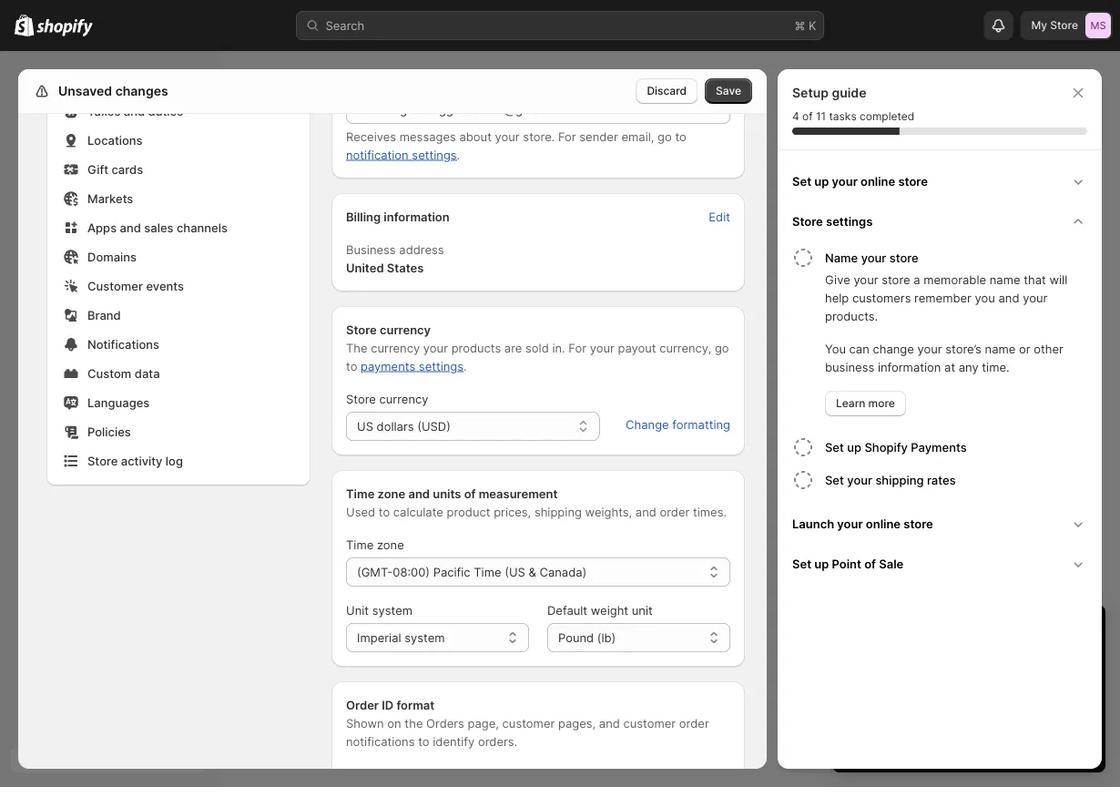 Task type: vqa. For each thing, say whether or not it's contained in the screenshot.
customer to the right
yes



Task type: locate. For each thing, give the bounding box(es) containing it.
order left times.
[[660, 505, 690, 519]]

time zone
[[346, 538, 404, 552]]

None text field
[[346, 95, 731, 124]]

store up mark name your store as done icon
[[793, 214, 824, 228]]

currency up us dollars (usd)
[[380, 392, 429, 406]]

my store image
[[1086, 13, 1112, 38]]

or right prefix
[[654, 767, 665, 781]]

0 horizontal spatial orders.
[[478, 734, 518, 749]]

store activity log link
[[58, 448, 299, 474]]

0 vertical spatial go
[[658, 129, 672, 144]]

order id format shown on the orders page, customer pages, and customer order notifications to identify orders.
[[346, 698, 710, 749]]

payments
[[912, 440, 967, 454]]

for
[[559, 129, 577, 144], [569, 341, 587, 355]]

orders. down changing
[[553, 786, 593, 787]]

default
[[548, 603, 588, 617]]

format up applied
[[485, 767, 522, 781]]

pound
[[559, 631, 594, 645]]

are
[[505, 341, 522, 355], [437, 786, 454, 787]]

log
[[166, 454, 183, 468]]

1 vertical spatial id
[[470, 767, 482, 781]]

1 vertical spatial system
[[405, 631, 445, 645]]

the left prefix
[[597, 767, 615, 781]]

go right currency,
[[715, 341, 730, 355]]

applied
[[458, 786, 499, 787]]

0 vertical spatial shipping
[[876, 473, 924, 487]]

unit
[[346, 603, 369, 617]]

settings up name
[[827, 214, 873, 228]]

and right pages,
[[599, 716, 620, 730]]

to down the
[[346, 359, 358, 373]]

08:00)
[[393, 565, 430, 579]]

time inside time zone and units of measurement used to calculate product prices, shipping weights, and order times.
[[346, 487, 375, 501]]

unsaved changes
[[58, 83, 168, 99]]

0 vertical spatial id
[[382, 698, 394, 712]]

the right the on
[[405, 716, 423, 730]]

0 vertical spatial name
[[990, 272, 1021, 287]]

name inside the give your store a memorable name that will help customers remember you and your products.
[[990, 272, 1021, 287]]

1 horizontal spatial a
[[914, 272, 921, 287]]

and inside order id format shown on the orders page, customer pages, and customer order notifications to identify orders.
[[599, 716, 620, 730]]

your right launch
[[838, 517, 864, 531]]

a right adding
[[710, 767, 717, 781]]

time
[[346, 487, 375, 501], [346, 538, 374, 552], [474, 565, 502, 579]]

orders.
[[478, 734, 518, 749], [553, 786, 593, 787]]

online up the sale
[[866, 517, 901, 531]]

gift cards
[[87, 162, 143, 176]]

zone inside time zone and units of measurement used to calculate product prices, shipping weights, and order times.
[[378, 487, 406, 501]]

are inside the currency your products are sold in. for your payout currency, go to
[[505, 341, 522, 355]]

set right mark set your shipping rates as done icon
[[826, 473, 845, 487]]

customize your order id format by changing the prefix or adding a suffix. changes are applied to future orders.
[[346, 767, 717, 787]]

for right in.
[[569, 341, 587, 355]]

name up 'you'
[[990, 272, 1021, 287]]

0 horizontal spatial go
[[658, 129, 672, 144]]

1 vertical spatial or
[[654, 767, 665, 781]]

1 vertical spatial up
[[848, 440, 862, 454]]

0 vertical spatial settings
[[412, 148, 457, 162]]

1 vertical spatial time
[[346, 538, 374, 552]]

measurement
[[479, 487, 558, 501]]

or left other
[[1020, 342, 1031, 356]]

settings down products
[[419, 359, 464, 373]]

1 horizontal spatial orders.
[[553, 786, 593, 787]]

your inside 'button'
[[862, 251, 887, 265]]

0 vertical spatial for
[[559, 129, 577, 144]]

1 vertical spatial the
[[597, 767, 615, 781]]

to inside order id format shown on the orders page, customer pages, and customer order notifications to identify orders.
[[418, 734, 430, 749]]

1 vertical spatial for
[[569, 341, 587, 355]]

store activity log
[[87, 454, 183, 468]]

1 horizontal spatial shopify image
[[37, 19, 93, 37]]

of inside set up point of sale button
[[865, 557, 877, 571]]

id inside order id format shown on the orders page, customer pages, and customer order notifications to identify orders.
[[382, 698, 394, 712]]

store up the
[[346, 323, 377, 337]]

set up store settings
[[793, 174, 812, 188]]

store currency up the dollars
[[346, 392, 429, 406]]

1 vertical spatial orders.
[[553, 786, 593, 787]]

product
[[447, 505, 491, 519]]

zone up the "calculate"
[[378, 487, 406, 501]]

0 vertical spatial are
[[505, 341, 522, 355]]

change
[[626, 417, 669, 431]]

weight
[[591, 603, 629, 617]]

1 horizontal spatial go
[[715, 341, 730, 355]]

k
[[809, 18, 817, 32]]

0 vertical spatial orders.
[[478, 734, 518, 749]]

time for time zone and units of measurement used to calculate product prices, shipping weights, and order times.
[[346, 487, 375, 501]]

time up (gmt-
[[346, 538, 374, 552]]

up left point
[[815, 557, 830, 571]]

up inside set up your online store button
[[815, 174, 830, 188]]

2 vertical spatial of
[[865, 557, 877, 571]]

apps and sales channels
[[87, 221, 228, 235]]

0 horizontal spatial customer
[[503, 716, 555, 730]]

id up the on
[[382, 698, 394, 712]]

time left (us
[[474, 565, 502, 579]]

orders
[[427, 716, 465, 730]]

are left applied
[[437, 786, 454, 787]]

0 horizontal spatial are
[[437, 786, 454, 787]]

notifications
[[87, 337, 160, 351]]

1 vertical spatial information
[[878, 360, 942, 374]]

1 horizontal spatial customer
[[624, 716, 676, 730]]

up
[[815, 174, 830, 188], [848, 440, 862, 454], [815, 557, 830, 571]]

0 vertical spatial the
[[405, 716, 423, 730]]

and
[[124, 104, 145, 118], [120, 221, 141, 235], [999, 291, 1020, 305], [409, 487, 430, 501], [636, 505, 657, 519], [599, 716, 620, 730]]

shipping down the set up shopify payments at bottom right
[[876, 473, 924, 487]]

settings inside button
[[827, 214, 873, 228]]

store
[[899, 174, 929, 188], [890, 251, 919, 265], [882, 272, 911, 287], [904, 517, 934, 531]]

0 vertical spatial zone
[[378, 487, 406, 501]]

and down changes
[[124, 104, 145, 118]]

of up product
[[464, 487, 476, 501]]

system for imperial system
[[405, 631, 445, 645]]

changes
[[115, 83, 168, 99]]

1 horizontal spatial the
[[597, 767, 615, 781]]

0 horizontal spatial a
[[710, 767, 717, 781]]

states
[[387, 261, 424, 275]]

name your store element
[[789, 271, 1095, 416]]

1 vertical spatial settings
[[827, 214, 873, 228]]

format
[[397, 698, 435, 712], [485, 767, 522, 781]]

. down products
[[464, 359, 467, 373]]

0 horizontal spatial information
[[384, 210, 450, 224]]

2 vertical spatial up
[[815, 557, 830, 571]]

events
[[146, 279, 184, 293]]

0 vertical spatial or
[[1020, 342, 1031, 356]]

1 vertical spatial name
[[986, 342, 1016, 356]]

shipping down measurement on the left bottom
[[535, 505, 582, 519]]

shipping
[[876, 473, 924, 487], [535, 505, 582, 519]]

name your store
[[826, 251, 919, 265]]

channels
[[177, 221, 228, 235]]

store right my
[[1051, 19, 1079, 32]]

your down that
[[1024, 291, 1048, 305]]

0 vertical spatial order
[[660, 505, 690, 519]]

settings down messages
[[412, 148, 457, 162]]

changing
[[542, 767, 594, 781]]

to inside the currency your products are sold in. for your payout currency, go to
[[346, 359, 358, 373]]

0 vertical spatial .
[[457, 148, 460, 162]]

languages link
[[58, 390, 299, 416]]

0 vertical spatial information
[[384, 210, 450, 224]]

launch your online store
[[793, 517, 934, 531]]

are left the sold
[[505, 341, 522, 355]]

cards
[[112, 162, 143, 176]]

information
[[384, 210, 450, 224], [878, 360, 942, 374]]

2 customer from the left
[[624, 716, 676, 730]]

2 vertical spatial settings
[[419, 359, 464, 373]]

2 horizontal spatial of
[[865, 557, 877, 571]]

up inside set up shopify payments button
[[848, 440, 862, 454]]

0 horizontal spatial or
[[654, 767, 665, 781]]

online up store settings
[[861, 174, 896, 188]]

1 horizontal spatial id
[[470, 767, 482, 781]]

1 vertical spatial are
[[437, 786, 454, 787]]

and right 'you'
[[999, 291, 1020, 305]]

mark set your shipping rates as done image
[[793, 469, 815, 491]]

taxes and duties
[[87, 104, 183, 118]]

name inside you can change your store's name or other business information at any time.
[[986, 342, 1016, 356]]

order up adding
[[680, 716, 710, 730]]

0 vertical spatial store currency
[[346, 323, 431, 337]]

1 vertical spatial zone
[[377, 538, 404, 552]]

customer up prefix
[[624, 716, 676, 730]]

1 horizontal spatial information
[[878, 360, 942, 374]]

customize
[[346, 767, 406, 781]]

currency up payments settings link
[[380, 323, 431, 337]]

orders. down page, at the bottom of page
[[478, 734, 518, 749]]

learn more
[[837, 397, 896, 410]]

2 vertical spatial currency
[[380, 392, 429, 406]]

unit system
[[346, 603, 413, 617]]

1 horizontal spatial of
[[803, 110, 813, 123]]

launch
[[793, 517, 835, 531]]

1 vertical spatial online
[[866, 517, 901, 531]]

1 horizontal spatial or
[[1020, 342, 1031, 356]]

default weight unit
[[548, 603, 653, 617]]

and right "apps"
[[120, 221, 141, 235]]

orders. inside order id format shown on the orders page, customer pages, and customer order notifications to identify orders.
[[478, 734, 518, 749]]

currency up payments
[[371, 341, 420, 355]]

0 horizontal spatial format
[[397, 698, 435, 712]]

set right 'mark set up shopify payments as done' icon
[[826, 440, 845, 454]]

1 vertical spatial a
[[710, 767, 717, 781]]

domains
[[87, 250, 137, 264]]

of right 4
[[803, 110, 813, 123]]

launch your online store button
[[786, 504, 1095, 544]]

to right used
[[379, 505, 390, 519]]

point
[[832, 557, 862, 571]]

1 vertical spatial currency
[[371, 341, 420, 355]]

0 vertical spatial a
[[914, 272, 921, 287]]

1 vertical spatial order
[[680, 716, 710, 730]]

a inside the give your store a memorable name that will help customers remember you and your products.
[[914, 272, 921, 287]]

0 horizontal spatial shipping
[[535, 505, 582, 519]]

id up applied
[[470, 767, 482, 781]]

1 vertical spatial shipping
[[535, 505, 582, 519]]

setup guide dialog
[[778, 69, 1103, 769]]

time up used
[[346, 487, 375, 501]]

store currency
[[346, 323, 431, 337], [346, 392, 429, 406]]

0 vertical spatial system
[[372, 603, 413, 617]]

settings inside receives messages about your store. for sender email, go to notification settings .
[[412, 148, 457, 162]]

order inside customize your order id format by changing the prefix or adding a suffix. changes are applied to future orders.
[[437, 767, 467, 781]]

format up the on
[[397, 698, 435, 712]]

to right email, at the right top of page
[[676, 129, 687, 144]]

2 vertical spatial order
[[437, 767, 467, 781]]

policies
[[87, 425, 131, 439]]

time for time zone
[[346, 538, 374, 552]]

to inside receives messages about your store. for sender email, go to notification settings .
[[676, 129, 687, 144]]

your up store settings
[[832, 174, 858, 188]]

shopify image
[[15, 14, 34, 36], [37, 19, 93, 37]]

zone for time zone
[[377, 538, 404, 552]]

0 horizontal spatial .
[[457, 148, 460, 162]]

1 store currency from the top
[[346, 323, 431, 337]]

your down name your store
[[854, 272, 879, 287]]

and right weights,
[[636, 505, 657, 519]]

0 vertical spatial up
[[815, 174, 830, 188]]

up left the shopify
[[848, 440, 862, 454]]

1 horizontal spatial format
[[485, 767, 522, 781]]

system right imperial
[[405, 631, 445, 645]]

0 vertical spatial format
[[397, 698, 435, 712]]

. down about at the top of page
[[457, 148, 460, 162]]

0 horizontal spatial of
[[464, 487, 476, 501]]

a up remember
[[914, 272, 921, 287]]

set inside button
[[793, 557, 812, 571]]

up inside set up point of sale button
[[815, 557, 830, 571]]

information down change
[[878, 360, 942, 374]]

name for and
[[990, 272, 1021, 287]]

up for shopify
[[848, 440, 862, 454]]

for right store.
[[559, 129, 577, 144]]

save
[[716, 84, 742, 98]]

change formatting
[[626, 417, 731, 431]]

your left store.
[[495, 129, 520, 144]]

settings for store settings
[[827, 214, 873, 228]]

to down orders
[[418, 734, 430, 749]]

order up applied
[[437, 767, 467, 781]]

united
[[346, 261, 384, 275]]

name for time.
[[986, 342, 1016, 356]]

information up address
[[384, 210, 450, 224]]

about
[[460, 129, 492, 144]]

us dollars (usd)
[[357, 419, 451, 433]]

0 vertical spatial currency
[[380, 323, 431, 337]]

customer right page, at the bottom of page
[[503, 716, 555, 730]]

1 vertical spatial go
[[715, 341, 730, 355]]

your right name
[[862, 251, 887, 265]]

give
[[826, 272, 851, 287]]

to left future
[[502, 786, 513, 787]]

0 vertical spatial online
[[861, 174, 896, 188]]

your up changes
[[409, 767, 434, 781]]

1 vertical spatial format
[[485, 767, 522, 781]]

0 vertical spatial time
[[346, 487, 375, 501]]

my store
[[1032, 19, 1079, 32]]

(lb)
[[598, 631, 616, 645]]

0 horizontal spatial the
[[405, 716, 423, 730]]

the
[[405, 716, 423, 730], [597, 767, 615, 781]]

store's
[[946, 342, 982, 356]]

business address united states
[[346, 242, 444, 275]]

orders. inside customize your order id format by changing the prefix or adding a suffix. changes are applied to future orders.
[[553, 786, 593, 787]]

0 horizontal spatial id
[[382, 698, 394, 712]]

policies link
[[58, 419, 299, 445]]

your left store's
[[918, 342, 943, 356]]

1 horizontal spatial are
[[505, 341, 522, 355]]

notification
[[346, 148, 409, 162]]

formatting
[[673, 417, 731, 431]]

set down launch
[[793, 557, 812, 571]]

1 vertical spatial store currency
[[346, 392, 429, 406]]

store currency up payments
[[346, 323, 431, 337]]

1 horizontal spatial shipping
[[876, 473, 924, 487]]

1 vertical spatial of
[[464, 487, 476, 501]]

payments settings .
[[361, 359, 467, 373]]

name up time.
[[986, 342, 1016, 356]]

markets
[[87, 191, 133, 205]]

for inside the currency your products are sold in. for your payout currency, go to
[[569, 341, 587, 355]]

1 horizontal spatial .
[[464, 359, 467, 373]]

order
[[660, 505, 690, 519], [680, 716, 710, 730], [437, 767, 467, 781]]

name your store button
[[826, 241, 1095, 271]]

zone up (gmt-
[[377, 538, 404, 552]]

up up store settings
[[815, 174, 830, 188]]

of left the sale
[[865, 557, 877, 571]]

your down the shopify
[[848, 473, 873, 487]]

system up imperial system
[[372, 603, 413, 617]]

go right email, at the right top of page
[[658, 129, 672, 144]]

unit
[[632, 603, 653, 617]]



Task type: describe. For each thing, give the bounding box(es) containing it.
products
[[452, 341, 501, 355]]

locations link
[[58, 128, 299, 153]]

currency inside the currency your products are sold in. for your payout currency, go to
[[371, 341, 420, 355]]

your up payments settings .
[[424, 341, 448, 355]]

address
[[399, 242, 444, 257]]

up for your
[[815, 174, 830, 188]]

notifications link
[[58, 332, 299, 357]]

settings
[[55, 83, 106, 99]]

products.
[[826, 309, 879, 323]]

set up shopify payments button
[[826, 431, 1095, 464]]

store inside button
[[793, 214, 824, 228]]

payout
[[618, 341, 657, 355]]

imperial
[[357, 631, 401, 645]]

store settings button
[[786, 201, 1095, 241]]

domains link
[[58, 244, 299, 270]]

shipping inside button
[[876, 473, 924, 487]]

store.
[[523, 129, 555, 144]]

used
[[346, 505, 376, 519]]

shipping inside time zone and units of measurement used to calculate product prices, shipping weights, and order times.
[[535, 505, 582, 519]]

go inside the currency your products are sold in. for your payout currency, go to
[[715, 341, 730, 355]]

0 vertical spatial of
[[803, 110, 813, 123]]

currency,
[[660, 341, 712, 355]]

set up point of sale
[[793, 557, 904, 571]]

taxes and duties link
[[58, 98, 299, 124]]

your inside customize your order id format by changing the prefix or adding a suffix. changes are applied to future orders.
[[409, 767, 434, 781]]

unsaved
[[58, 83, 112, 99]]

apps and sales channels link
[[58, 215, 299, 241]]

set up shopify payments
[[826, 440, 967, 454]]

notifications
[[346, 734, 415, 749]]

information inside you can change your store's name or other business information at any time.
[[878, 360, 942, 374]]

will
[[1050, 272, 1068, 287]]

store inside 'button'
[[890, 251, 919, 265]]

locations
[[87, 133, 143, 147]]

2 vertical spatial time
[[474, 565, 502, 579]]

business
[[346, 242, 396, 257]]

11
[[816, 110, 827, 123]]

prefix
[[619, 767, 651, 781]]

set your shipping rates button
[[826, 464, 1095, 497]]

custom
[[87, 366, 132, 380]]

mark set up shopify payments as done image
[[793, 436, 815, 458]]

customers
[[853, 291, 912, 305]]

at
[[945, 360, 956, 374]]

the inside customize your order id format by changing the prefix or adding a suffix. changes are applied to future orders.
[[597, 767, 615, 781]]

your trial just started element
[[833, 652, 1106, 773]]

taxes
[[87, 104, 121, 118]]

4 of 11 tasks completed
[[793, 110, 915, 123]]

pacific
[[433, 565, 471, 579]]

zone for time zone and units of measurement used to calculate product prices, shipping weights, and order times.
[[378, 487, 406, 501]]

any
[[959, 360, 979, 374]]

to inside customize your order id format by changing the prefix or adding a suffix. changes are applied to future orders.
[[502, 786, 513, 787]]

edit button
[[698, 204, 742, 230]]

(us
[[505, 565, 526, 579]]

brand
[[87, 308, 121, 322]]

order inside order id format shown on the orders page, customer pages, and customer order notifications to identify orders.
[[680, 716, 710, 730]]

edit
[[709, 210, 731, 224]]

. inside receives messages about your store. for sender email, go to notification settings .
[[457, 148, 460, 162]]

languages
[[87, 395, 150, 410]]

set for set your shipping rates
[[826, 473, 845, 487]]

in.
[[553, 341, 566, 355]]

discard button
[[636, 78, 698, 104]]

and inside the give your store a memorable name that will help customers remember you and your products.
[[999, 291, 1020, 305]]

store inside the give your store a memorable name that will help customers remember you and your products.
[[882, 272, 911, 287]]

4
[[793, 110, 800, 123]]

the
[[346, 341, 368, 355]]

information inside the settings 'dialog'
[[384, 210, 450, 224]]

your inside you can change your store's name or other business information at any time.
[[918, 342, 943, 356]]

to inside time zone and units of measurement used to calculate product prices, shipping weights, and order times.
[[379, 505, 390, 519]]

set for set up shopify payments
[[826, 440, 845, 454]]

set for set up your online store
[[793, 174, 812, 188]]

0 horizontal spatial shopify image
[[15, 14, 34, 36]]

learn more link
[[826, 391, 907, 416]]

change formatting button
[[615, 412, 742, 437]]

or inside customize your order id format by changing the prefix or adding a suffix. changes are applied to future orders.
[[654, 767, 665, 781]]

can
[[850, 342, 870, 356]]

time zone and units of measurement used to calculate product prices, shipping weights, and order times.
[[346, 487, 727, 519]]

setup
[[793, 85, 829, 101]]

store down policies
[[87, 454, 118, 468]]

the inside order id format shown on the orders page, customer pages, and customer order notifications to identify orders.
[[405, 716, 423, 730]]

none text field inside the settings 'dialog'
[[346, 95, 731, 124]]

settings dialog
[[18, 0, 767, 787]]

id inside customize your order id format by changing the prefix or adding a suffix. changes are applied to future orders.
[[470, 767, 482, 781]]

set for set up point of sale
[[793, 557, 812, 571]]

search
[[326, 18, 365, 32]]

future
[[517, 786, 550, 787]]

for inside receives messages about your store. for sender email, go to notification settings .
[[559, 129, 577, 144]]

set up your online store
[[793, 174, 929, 188]]

rates
[[928, 473, 956, 487]]

of inside time zone and units of measurement used to calculate product prices, shipping weights, and order times.
[[464, 487, 476, 501]]

up for point
[[815, 557, 830, 571]]

data
[[135, 366, 160, 380]]

completed
[[860, 110, 915, 123]]

change
[[873, 342, 915, 356]]

us
[[357, 419, 374, 433]]

and up the "calculate"
[[409, 487, 430, 501]]

set your shipping rates
[[826, 473, 956, 487]]

1 vertical spatial .
[[464, 359, 467, 373]]

customer
[[87, 279, 143, 293]]

⌘
[[795, 18, 806, 32]]

save button
[[705, 78, 753, 104]]

billing
[[346, 210, 381, 224]]

mark name your store as done image
[[793, 247, 815, 269]]

name
[[826, 251, 859, 265]]

billing information
[[346, 210, 450, 224]]

duties
[[148, 104, 183, 118]]

receives messages about your store. for sender email, go to notification settings .
[[346, 129, 687, 162]]

sender
[[580, 129, 619, 144]]

format inside order id format shown on the orders page, customer pages, and customer order notifications to identify orders.
[[397, 698, 435, 712]]

business
[[826, 360, 875, 374]]

go inside receives messages about your store. for sender email, go to notification settings .
[[658, 129, 672, 144]]

activity
[[121, 454, 163, 468]]

system for unit system
[[372, 603, 413, 617]]

pages,
[[559, 716, 596, 730]]

markets link
[[58, 186, 299, 211]]

calculate
[[393, 505, 444, 519]]

store up us
[[346, 392, 376, 406]]

you
[[976, 291, 996, 305]]

format inside customize your order id format by changing the prefix or adding a suffix. changes are applied to future orders.
[[485, 767, 522, 781]]

a inside customize your order id format by changing the prefix or adding a suffix. changes are applied to future orders.
[[710, 767, 717, 781]]

my
[[1032, 19, 1048, 32]]

imperial system
[[357, 631, 445, 645]]

order inside time zone and units of measurement used to calculate product prices, shipping weights, and order times.
[[660, 505, 690, 519]]

adding
[[669, 767, 707, 781]]

prices,
[[494, 505, 531, 519]]

are inside customize your order id format by changing the prefix or adding a suffix. changes are applied to future orders.
[[437, 786, 454, 787]]

times.
[[693, 505, 727, 519]]

1 customer from the left
[[503, 716, 555, 730]]

guide
[[832, 85, 867, 101]]

by
[[525, 767, 539, 781]]

email,
[[622, 129, 655, 144]]

custom data
[[87, 366, 160, 380]]

more
[[869, 397, 896, 410]]

your left payout
[[590, 341, 615, 355]]

or inside you can change your store's name or other business information at any time.
[[1020, 342, 1031, 356]]

units
[[433, 487, 461, 501]]

store settings
[[793, 214, 873, 228]]

sale
[[880, 557, 904, 571]]

setup guide
[[793, 85, 867, 101]]

2 store currency from the top
[[346, 392, 429, 406]]

settings for payments settings .
[[419, 359, 464, 373]]

your inside receives messages about your store. for sender email, go to notification settings .
[[495, 129, 520, 144]]



